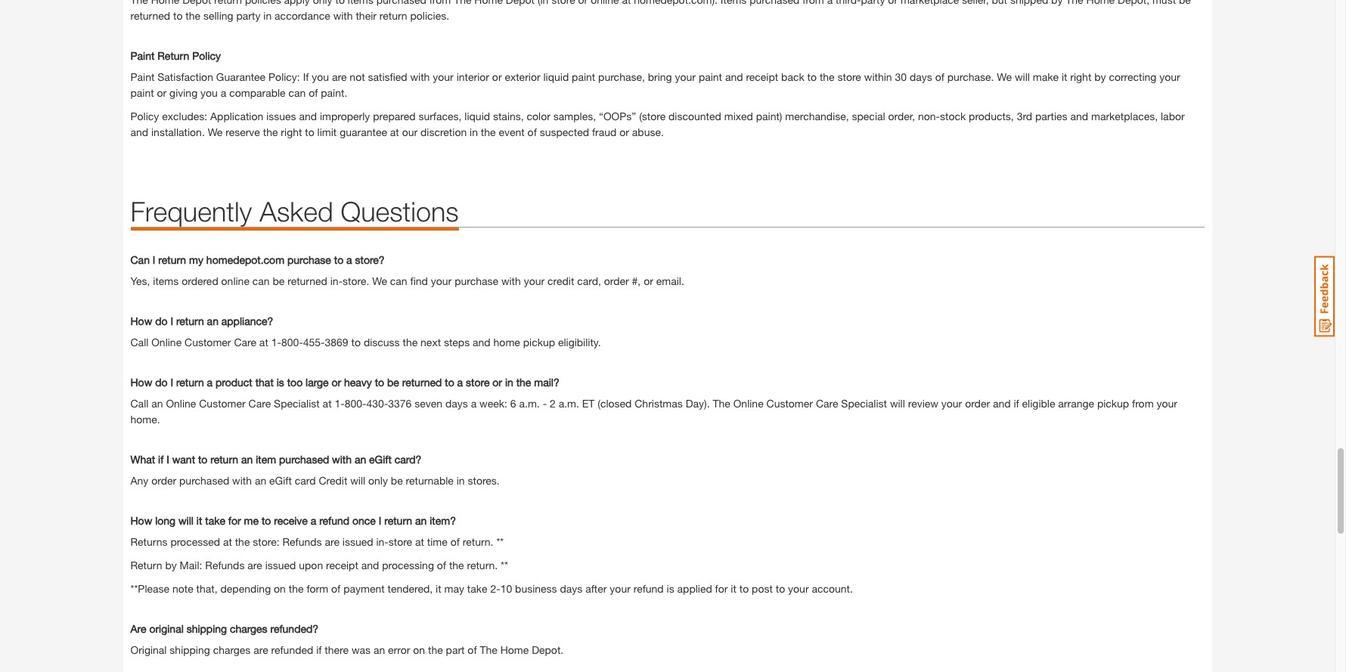 Task type: vqa. For each thing, say whether or not it's contained in the screenshot.
"BY" within The Home Depot return policies apply only to items purchased from The Home Depot (in store or online at homedepot.com). Items purchased from a third-party or marketplace seller, but shipped by The Home Depot, must be returned to the selling party in accordance with their return policies.
yes



Task type: locate. For each thing, give the bounding box(es) containing it.
back
[[782, 70, 805, 83]]

1 horizontal spatial pickup
[[1098, 397, 1130, 410]]

order right 'any'
[[152, 474, 176, 487]]

non-
[[919, 110, 941, 122]]

application
[[210, 110, 264, 122]]

to inside paint satisfaction guarantee policy: if you are not satisfied with your interior or exterior liquid paint purchase, bring your paint and receipt back to the store within 30 days of purchase. we will make it right by correcting your paint or giving you a comparable can of paint.
[[808, 70, 817, 83]]

heavy
[[344, 376, 372, 389]]

be
[[1180, 0, 1192, 6], [273, 274, 285, 287], [387, 376, 399, 389], [391, 474, 403, 487]]

in
[[264, 9, 272, 22], [470, 125, 478, 138], [505, 376, 514, 389], [457, 474, 465, 487]]

right right make
[[1071, 70, 1092, 83]]

how for how do i return an appliance?
[[131, 315, 152, 327]]

store inside paint satisfaction guarantee policy: if you are not satisfied with your interior or exterior liquid paint purchase, bring your paint and receipt back to the store within 30 days of purchase. we will make it right by correcting your paint or giving you a comparable can of paint.
[[838, 70, 862, 83]]

any order purchased with an egift card credit will only be returnable in stores.
[[131, 474, 500, 487]]

1 a.m. from the left
[[519, 397, 540, 410]]

1 call from the top
[[131, 336, 149, 349]]

store.
[[343, 274, 370, 287]]

1 vertical spatial issued
[[265, 559, 296, 572]]

1 vertical spatial order
[[966, 397, 991, 410]]

be right must
[[1180, 0, 1192, 6]]

0 vertical spatial online
[[591, 0, 619, 6]]

3 how from the top
[[131, 514, 152, 527]]

0 horizontal spatial policy
[[131, 110, 159, 122]]

1 horizontal spatial party
[[862, 0, 886, 6]]

0 horizontal spatial if
[[158, 453, 164, 466]]

1 vertical spatial receipt
[[326, 559, 359, 572]]

issued
[[343, 536, 373, 548], [265, 559, 296, 572]]

1 vertical spatial only
[[369, 474, 388, 487]]

call online customer care at 1-800-455-3869 to discuss the next steps and home pickup eligibility.
[[131, 336, 601, 349]]

0 horizontal spatial right
[[281, 125, 302, 138]]

asked
[[260, 195, 333, 228]]

1 horizontal spatial items
[[348, 0, 374, 6]]

do
[[155, 315, 168, 327], [155, 376, 168, 389]]

satisfaction
[[158, 70, 213, 83]]

2 horizontal spatial days
[[910, 70, 933, 83]]

depot up selling
[[183, 0, 211, 6]]

2 paint from the top
[[131, 70, 155, 83]]

egift down what if i want to return an item purchased with an egift card?
[[269, 474, 292, 487]]

430-
[[367, 397, 388, 410]]

0 vertical spatial is
[[277, 376, 284, 389]]

from right arrange at the bottom right of page
[[1133, 397, 1154, 410]]

receipt right upon
[[326, 559, 359, 572]]

right down issues
[[281, 125, 302, 138]]

0 horizontal spatial depot
[[183, 0, 211, 6]]

will
[[1015, 70, 1031, 83], [891, 397, 906, 410], [350, 474, 366, 487], [179, 514, 194, 527]]

not
[[350, 70, 365, 83]]

1 vertical spatial return
[[131, 559, 162, 572]]

refunds
[[283, 536, 322, 548], [205, 559, 245, 572]]

we inside policy excludes: application issues and improperly prepared surfaces, liquid stains, color samples, "oops" (store discounted mixed paint) merchandise, special order, non-stock products, 3rd parties and marketplaces, labor and installation. we reserve the right to limit guarantee at our discretion in the event of suspected fraud or abuse.
[[208, 125, 223, 138]]

online down homedepot.com
[[221, 274, 250, 287]]

only up accordance
[[313, 0, 333, 6]]

original shipping charges are refunded if there was an error on the part of the home depot.
[[131, 644, 567, 657]]

liquid inside policy excludes: application issues and improperly prepared surfaces, liquid stains, color samples, "oops" (store discounted mixed paint) merchandise, special order, non-stock products, 3rd parties and marketplaces, labor and installation. we reserve the right to limit guarantee at our discretion in the event of suspected fraud or abuse.
[[465, 110, 490, 122]]

0 vertical spatial policy
[[192, 49, 221, 62]]

0 vertical spatial how
[[131, 315, 152, 327]]

depot.
[[532, 644, 564, 657]]

1 paint from the top
[[131, 49, 155, 62]]

note
[[173, 582, 194, 595]]

party left marketplace
[[862, 0, 886, 6]]

800- inside call an online customer care specialist at 1-800-430-3376 seven days a week: 6 a.m. - 2 a.m. et (closed christmas day). the online customer care specialist will review your order and if eligible arrange pickup from your home.
[[345, 397, 367, 410]]

and inside call an online customer care specialist at 1-800-430-3376 seven days a week: 6 a.m. - 2 a.m. et (closed christmas day). the online customer care specialist will review your order and if eligible arrange pickup from your home.
[[994, 397, 1011, 410]]

from up policies.
[[430, 0, 451, 6]]

suspected
[[540, 125, 590, 138]]

1 horizontal spatial online
[[591, 0, 619, 6]]

days left after
[[560, 582, 583, 595]]

eligible
[[1023, 397, 1056, 410]]

days inside paint satisfaction guarantee policy: if you are not satisfied with your interior or exterior liquid paint purchase, bring your paint and receipt back to the store within 30 days of purchase. we will make it right by correcting your paint or giving you a comparable can of paint.
[[910, 70, 933, 83]]

how up returns
[[131, 514, 152, 527]]

0 vertical spatial items
[[348, 0, 374, 6]]

the left 'form'
[[289, 582, 304, 595]]

accordance
[[275, 9, 330, 22]]

call up home.
[[131, 397, 149, 410]]

of
[[936, 70, 945, 83], [309, 86, 318, 99], [528, 125, 537, 138], [451, 536, 460, 548], [437, 559, 446, 572], [331, 582, 341, 595], [468, 644, 477, 657]]

an inside call an online customer care specialist at 1-800-430-3376 seven days a week: 6 a.m. - 2 a.m. et (closed christmas day). the online customer care specialist will review your order and if eligible arrange pickup from your home.
[[152, 397, 163, 410]]

online down how do i return an appliance?
[[152, 336, 182, 349]]

we down 'store?'
[[372, 274, 387, 287]]

2 a.m. from the left
[[559, 397, 580, 410]]

0 vertical spatial egift
[[369, 453, 392, 466]]

1 vertical spatial on
[[413, 644, 425, 657]]

2 horizontal spatial paint
[[699, 70, 723, 83]]

policy up installation. on the top
[[131, 110, 159, 122]]

by left mail:
[[165, 559, 177, 572]]

by inside paint satisfaction guarantee policy: if you are not satisfied with your interior or exterior liquid paint purchase, bring your paint and receipt back to the store within 30 days of purchase. we will make it right by correcting your paint or giving you a comparable can of paint.
[[1095, 70, 1107, 83]]

how down yes,
[[131, 315, 152, 327]]

liquid left stains,
[[465, 110, 490, 122]]

1 horizontal spatial days
[[560, 582, 583, 595]]

by inside the home depot return policies apply only to items purchased from the home depot (in store or online at homedepot.com). items purchased from a third-party or marketplace seller, but shipped by the home depot, must be returned to the selling party in accordance with their return policies.
[[1052, 0, 1064, 6]]

how do i return an appliance?
[[131, 315, 273, 327]]

0 vertical spatial liquid
[[544, 70, 569, 83]]

post
[[752, 582, 773, 595]]

returned up seven
[[402, 376, 442, 389]]

1 horizontal spatial refund
[[634, 582, 664, 595]]

a left third-
[[828, 0, 833, 6]]

0 vertical spatial by
[[1052, 0, 1064, 6]]

can i return my homedepot.com purchase to a store?
[[131, 253, 385, 266]]

home left the depot.
[[501, 644, 529, 657]]

paint for paint return policy
[[131, 49, 155, 62]]

discuss
[[364, 336, 400, 349]]

refunds down the how long will it take for me to receive a refund once i return an item?
[[283, 536, 322, 548]]

purchase
[[288, 253, 331, 266], [455, 274, 499, 287]]

1 vertical spatial right
[[281, 125, 302, 138]]

1 horizontal spatial returned
[[288, 274, 328, 287]]

the inside paint satisfaction guarantee policy: if you are not satisfied with your interior or exterior liquid paint purchase, bring your paint and receipt back to the store within 30 days of purchase. we will make it right by correcting your paint or giving you a comparable can of paint.
[[820, 70, 835, 83]]

0 horizontal spatial 800-
[[281, 336, 303, 349]]

the right day).
[[713, 397, 731, 410]]

what
[[131, 453, 155, 466]]

0 vertical spatial days
[[910, 70, 933, 83]]

returns processed at the store: refunds are issued in-store at time of return. **
[[131, 536, 504, 548]]

next
[[421, 336, 441, 349]]

in-
[[330, 274, 343, 287], [376, 536, 389, 548]]

1 vertical spatial if
[[158, 453, 164, 466]]

1 vertical spatial call
[[131, 397, 149, 410]]

charges down depending
[[230, 623, 268, 635]]

1 horizontal spatial 800-
[[345, 397, 367, 410]]

how do i return a product that is too large or heavy to be returned to a store or in the mail?
[[131, 376, 560, 389]]

2 depot from the left
[[506, 0, 535, 6]]

1 vertical spatial charges
[[213, 644, 251, 657]]

1- down how do i return a product that is too large or heavy to be returned to a store or in the mail?
[[335, 397, 345, 410]]

if left eligible
[[1014, 397, 1020, 410]]

by right shipped
[[1052, 0, 1064, 6]]

bring
[[648, 70, 672, 83]]

0 horizontal spatial online
[[221, 274, 250, 287]]

a inside paint satisfaction guarantee policy: if you are not satisfied with your interior or exterior liquid paint purchase, bring your paint and receipt back to the store within 30 days of purchase. we will make it right by correcting your paint or giving you a comparable can of paint.
[[221, 86, 226, 99]]

if
[[303, 70, 309, 83]]

1 vertical spatial how
[[131, 376, 152, 389]]

1 vertical spatial pickup
[[1098, 397, 1130, 410]]

paint satisfaction guarantee policy: if you are not satisfied with your interior or exterior liquid paint purchase, bring your paint and receipt back to the store within 30 days of purchase. we will make it right by correcting your paint or giving you a comparable can of paint.
[[131, 70, 1181, 99]]

at
[[622, 0, 631, 6], [390, 125, 399, 138], [259, 336, 268, 349], [323, 397, 332, 410], [223, 536, 232, 548], [415, 536, 424, 548]]

0 vertical spatial take
[[205, 514, 225, 527]]

policies
[[245, 0, 281, 6]]

call inside call an online customer care specialist at 1-800-430-3376 seven days a week: 6 a.m. - 2 a.m. et (closed christmas day). the online customer care specialist will review your order and if eligible arrange pickup from your home.
[[131, 397, 149, 410]]

right inside paint satisfaction guarantee policy: if you are not satisfied with your interior or exterior liquid paint purchase, bring your paint and receipt back to the store within 30 days of purchase. we will make it right by correcting your paint or giving you a comparable can of paint.
[[1071, 70, 1092, 83]]

2 horizontal spatial we
[[998, 70, 1013, 83]]

0 horizontal spatial 1-
[[271, 336, 281, 349]]

the
[[186, 9, 201, 22], [820, 70, 835, 83], [263, 125, 278, 138], [481, 125, 496, 138], [403, 336, 418, 349], [517, 376, 532, 389], [235, 536, 250, 548], [449, 559, 464, 572], [289, 582, 304, 595], [428, 644, 443, 657]]

is left too
[[277, 376, 284, 389]]

a inside call an online customer care specialist at 1-800-430-3376 seven days a week: 6 a.m. - 2 a.m. et (closed christmas day). the online customer care specialist will review your order and if eligible arrange pickup from your home.
[[471, 397, 477, 410]]

1 horizontal spatial purchase
[[455, 274, 499, 287]]

1 vertical spatial for
[[716, 582, 728, 595]]

with up credit
[[332, 453, 352, 466]]

with right the 'satisfied' on the top
[[411, 70, 430, 83]]

tendered,
[[388, 582, 433, 595]]

0 horizontal spatial for
[[228, 514, 241, 527]]

items right yes,
[[153, 274, 179, 287]]

installation.
[[151, 125, 205, 138]]

egift
[[369, 453, 392, 466], [269, 474, 292, 487]]

receive
[[274, 514, 308, 527]]

guarantee
[[216, 70, 266, 83]]

call for call online customer care at 1-800-455-3869 to discuss the next steps and home pickup eligibility.
[[131, 336, 149, 349]]

exterior
[[505, 70, 541, 83]]

in- up processing
[[376, 536, 389, 548]]

may
[[445, 582, 465, 595]]

i for how do i return an appliance?
[[171, 315, 173, 327]]

**please
[[131, 582, 170, 595]]

store?
[[355, 253, 385, 266]]

0 vertical spatial order
[[604, 274, 629, 287]]

2 vertical spatial returned
[[402, 376, 442, 389]]

to left limit
[[305, 125, 315, 138]]

items
[[721, 0, 747, 6]]

days right seven
[[446, 397, 468, 410]]

1 horizontal spatial refunds
[[283, 536, 322, 548]]

receipt left back at the right top of page
[[746, 70, 779, 83]]

interior
[[457, 70, 490, 83]]

color
[[527, 110, 551, 122]]

in inside policy excludes: application issues and improperly prepared surfaces, liquid stains, color samples, "oops" (store discounted mixed paint) merchandise, special order, non-stock products, 3rd parties and marketplaces, labor and installation. we reserve the right to limit guarantee at our discretion in the event of suspected fraud or abuse.
[[470, 125, 478, 138]]

1 vertical spatial paint
[[131, 70, 155, 83]]

card?
[[395, 453, 422, 466]]

days right 30
[[910, 70, 933, 83]]

take left the 2-
[[467, 582, 488, 595]]

2 vertical spatial we
[[372, 274, 387, 287]]

0 horizontal spatial refunds
[[205, 559, 245, 572]]

in down policies
[[264, 9, 272, 22]]

charges down are original shipping charges refunded?
[[213, 644, 251, 657]]

party
[[862, 0, 886, 6], [236, 9, 261, 22]]

0 horizontal spatial items
[[153, 274, 179, 287]]

online
[[152, 336, 182, 349], [166, 397, 196, 410], [734, 397, 764, 410]]

refunded?
[[271, 623, 319, 635]]

liquid right exterior
[[544, 70, 569, 83]]

policy up satisfaction
[[192, 49, 221, 62]]

1 horizontal spatial is
[[667, 582, 675, 595]]

1 horizontal spatial right
[[1071, 70, 1092, 83]]

long
[[155, 514, 176, 527]]

items inside the home depot return policies apply only to items purchased from the home depot (in store or online at homedepot.com). items purchased from a third-party or marketplace seller, but shipped by the home depot, must be returned to the selling party in accordance with their return policies.
[[348, 0, 374, 6]]

2 horizontal spatial from
[[1133, 397, 1154, 410]]

800- up too
[[281, 336, 303, 349]]

in- up 3869
[[330, 274, 343, 287]]

are inside paint satisfaction guarantee policy: if you are not satisfied with your interior or exterior liquid paint purchase, bring your paint and receipt back to the store within 30 days of purchase. we will make it right by correcting your paint or giving you a comparable can of paint.
[[332, 70, 347, 83]]

or inside policy excludes: application issues and improperly prepared surfaces, liquid stains, color samples, "oops" (store discounted mixed paint) merchandise, special order, non-stock products, 3rd parties and marketplaces, labor and installation. we reserve the right to limit guarantee at our discretion in the event of suspected fraud or abuse.
[[620, 125, 630, 138]]

1 horizontal spatial we
[[372, 274, 387, 287]]

0 vertical spatial if
[[1014, 397, 1020, 410]]

1 horizontal spatial 1-
[[335, 397, 345, 410]]

return by mail: refunds are issued upon receipt and processing of the return. **
[[131, 559, 508, 572]]

1 horizontal spatial from
[[803, 0, 825, 6]]

shipping down that,
[[187, 623, 227, 635]]

1 vertical spatial take
[[467, 582, 488, 595]]

paint inside paint satisfaction guarantee policy: if you are not satisfied with your interior or exterior liquid paint purchase, bring your paint and receipt back to the store within 30 days of purchase. we will make it right by correcting your paint or giving you a comparable can of paint.
[[131, 70, 155, 83]]

receipt inside paint satisfaction guarantee policy: if you are not satisfied with your interior or exterior liquid paint purchase, bring your paint and receipt back to the store within 30 days of purchase. we will make it right by correcting your paint or giving you a comparable can of paint.
[[746, 70, 779, 83]]

0 vertical spatial you
[[312, 70, 329, 83]]

1 vertical spatial refund
[[634, 582, 664, 595]]

how up home.
[[131, 376, 152, 389]]

feedback link image
[[1315, 256, 1336, 337]]

2 call from the top
[[131, 397, 149, 410]]

0 vertical spatial we
[[998, 70, 1013, 83]]

issues
[[266, 110, 296, 122]]

1 vertical spatial is
[[667, 582, 675, 595]]

1 vertical spatial 800-
[[345, 397, 367, 410]]

are up depending
[[248, 559, 262, 572]]

of left purchase. in the top of the page
[[936, 70, 945, 83]]

too
[[287, 376, 303, 389]]

0 vertical spatial call
[[131, 336, 149, 349]]

a left product
[[207, 376, 213, 389]]

** up the 2-
[[497, 536, 504, 548]]

do for online
[[155, 315, 168, 327]]

1 horizontal spatial order
[[604, 274, 629, 287]]

correcting
[[1110, 70, 1157, 83]]

are original shipping charges refunded?
[[131, 623, 319, 635]]

paint.
[[321, 86, 348, 99]]

of inside policy excludes: application issues and improperly prepared surfaces, liquid stains, color samples, "oops" (store discounted mixed paint) merchandise, special order, non-stock products, 3rd parties and marketplaces, labor and installation. we reserve the right to limit guarantee at our discretion in the event of suspected fraud or abuse.
[[528, 125, 537, 138]]

take
[[205, 514, 225, 527], [467, 582, 488, 595]]

applied
[[678, 582, 713, 595]]

0 vertical spatial issued
[[343, 536, 373, 548]]

paint left purchase,
[[572, 70, 596, 83]]

the up paint return policy
[[131, 0, 148, 6]]

the down me
[[235, 536, 250, 548]]

any
[[131, 474, 149, 487]]

can left find
[[390, 274, 408, 287]]

0 horizontal spatial on
[[274, 582, 286, 595]]

paint
[[572, 70, 596, 83], [699, 70, 723, 83], [131, 86, 154, 99]]

to right 3869
[[352, 336, 361, 349]]

time
[[427, 536, 448, 548]]

the inside call an online customer care specialist at 1-800-430-3376 seven days a week: 6 a.m. - 2 a.m. et (closed christmas day). the online customer care specialist will review your order and if eligible arrange pickup from your home.
[[713, 397, 731, 410]]

return. right time
[[463, 536, 494, 548]]

issued down the once
[[343, 536, 373, 548]]

2 horizontal spatial order
[[966, 397, 991, 410]]

2 how from the top
[[131, 376, 152, 389]]

2 vertical spatial if
[[316, 644, 322, 657]]

of right 'form'
[[331, 582, 341, 595]]

1 horizontal spatial take
[[467, 582, 488, 595]]

1- down appliance?
[[271, 336, 281, 349]]

you
[[312, 70, 329, 83], [201, 86, 218, 99]]

1 vertical spatial party
[[236, 9, 261, 22]]

within
[[865, 70, 893, 83]]

home left (in
[[475, 0, 503, 6]]

issued down the store:
[[265, 559, 296, 572]]

or right (in
[[579, 0, 588, 6]]

it
[[1062, 70, 1068, 83], [197, 514, 202, 527], [436, 582, 442, 595], [731, 582, 737, 595]]

2 specialist from the left
[[842, 397, 888, 410]]

take up processed
[[205, 514, 225, 527]]

0 vertical spatial on
[[274, 582, 286, 595]]

1 vertical spatial days
[[446, 397, 468, 410]]

make
[[1033, 70, 1059, 83]]

0 vertical spatial paint
[[131, 49, 155, 62]]

0 horizontal spatial egift
[[269, 474, 292, 487]]

depot
[[183, 0, 211, 6], [506, 0, 535, 6]]

if inside call an online customer care specialist at 1-800-430-3376 seven days a week: 6 a.m. - 2 a.m. et (closed christmas day). the online customer care specialist will review your order and if eligible arrange pickup from your home.
[[1014, 397, 1020, 410]]

at inside policy excludes: application issues and improperly prepared surfaces, liquid stains, color samples, "oops" (store discounted mixed paint) merchandise, special order, non-stock products, 3rd parties and marketplaces, labor and installation. we reserve the right to limit guarantee at our discretion in the event of suspected fraud or abuse.
[[390, 125, 399, 138]]

1 horizontal spatial liquid
[[544, 70, 569, 83]]

with inside the home depot return policies apply only to items purchased from the home depot (in store or online at homedepot.com). items purchased from a third-party or marketplace seller, but shipped by the home depot, must be returned to the selling party in accordance with their return policies.
[[333, 9, 353, 22]]

of down color
[[528, 125, 537, 138]]

at left the our
[[390, 125, 399, 138]]

abuse.
[[632, 125, 664, 138]]

0 vertical spatial right
[[1071, 70, 1092, 83]]

the up interior
[[454, 0, 472, 6]]

(store
[[640, 110, 666, 122]]

i for what if i want to return an item purchased with an egift card?
[[167, 453, 169, 466]]

how for how long will it take for me to receive a refund once i return an item?
[[131, 514, 152, 527]]

will inside paint satisfaction guarantee policy: if you are not satisfied with your interior or exterior liquid paint purchase, bring your paint and receipt back to the store within 30 days of purchase. we will make it right by correcting your paint or giving you a comparable can of paint.
[[1015, 70, 1031, 83]]

mail?
[[534, 376, 560, 389]]

return down returns
[[131, 559, 162, 572]]

1 do from the top
[[155, 315, 168, 327]]

the left next at the left of the page
[[403, 336, 418, 349]]

liquid inside paint satisfaction guarantee policy: if you are not satisfied with your interior or exterior liquid paint purchase, bring your paint and receipt back to the store within 30 days of purchase. we will make it right by correcting your paint or giving you a comparable can of paint.
[[544, 70, 569, 83]]

0 vertical spatial **
[[497, 536, 504, 548]]

will left make
[[1015, 70, 1031, 83]]

by
[[1052, 0, 1064, 6], [1095, 70, 1107, 83], [165, 559, 177, 572]]

ordered
[[182, 274, 218, 287]]

0 vertical spatial return.
[[463, 536, 494, 548]]

1 horizontal spatial issued
[[343, 536, 373, 548]]

**please note that, depending on the form of payment tendered, it may take 2-10 business days after your refund is applied for it to post to your account.
[[131, 582, 856, 595]]

right inside policy excludes: application issues and improperly prepared surfaces, liquid stains, color samples, "oops" (store discounted mixed paint) merchandise, special order, non-stock products, 3rd parties and marketplaces, labor and installation. we reserve the right to limit guarantee at our discretion in the event of suspected fraud or abuse.
[[281, 125, 302, 138]]

and up payment on the left of page
[[361, 559, 379, 572]]

a up returns processed at the store: refunds are issued in-store at time of return. **
[[311, 514, 317, 527]]

pickup right arrange at the bottom right of page
[[1098, 397, 1130, 410]]

store left the "within"
[[838, 70, 862, 83]]

call down yes,
[[131, 336, 149, 349]]

1 how from the top
[[131, 315, 152, 327]]

2 do from the top
[[155, 376, 168, 389]]

1 vertical spatial policy
[[131, 110, 159, 122]]

1 vertical spatial 1-
[[335, 397, 345, 410]]

third-
[[836, 0, 862, 6]]

to inside policy excludes: application issues and improperly prepared surfaces, liquid stains, color samples, "oops" (store discounted mixed paint) merchandise, special order, non-stock products, 3rd parties and marketplaces, labor and installation. we reserve the right to limit guarantee at our discretion in the event of suspected fraud or abuse.
[[305, 125, 315, 138]]

1 horizontal spatial specialist
[[842, 397, 888, 410]]

0 vertical spatial receipt
[[746, 70, 779, 83]]

shipping
[[187, 623, 227, 635], [170, 644, 210, 657]]

the
[[131, 0, 148, 6], [454, 0, 472, 6], [1066, 0, 1084, 6], [713, 397, 731, 410], [480, 644, 498, 657]]

on right depending
[[274, 582, 286, 595]]

1 horizontal spatial egift
[[369, 453, 392, 466]]

satisfied
[[368, 70, 408, 83]]



Task type: describe. For each thing, give the bounding box(es) containing it.
error
[[388, 644, 410, 657]]

in left 'stores.'
[[457, 474, 465, 487]]

et
[[583, 397, 595, 410]]

0 vertical spatial charges
[[230, 623, 268, 635]]

mixed
[[725, 110, 754, 122]]

be up 3376
[[387, 376, 399, 389]]

guarantee
[[340, 125, 387, 138]]

return up selling
[[214, 0, 242, 6]]

it left may
[[436, 582, 442, 595]]

10
[[501, 582, 512, 595]]

are left refunded
[[254, 644, 268, 657]]

but
[[992, 0, 1008, 6]]

0 vertical spatial shipping
[[187, 623, 227, 635]]

the inside the home depot return policies apply only to items purchased from the home depot (in store or online at homedepot.com). items purchased from a third-party or marketplace seller, but shipped by the home depot, must be returned to the selling party in accordance with their return policies.
[[186, 9, 201, 22]]

apply
[[284, 0, 310, 6]]

the right shipped
[[1066, 0, 1084, 6]]

our
[[402, 125, 418, 138]]

samples,
[[554, 110, 596, 122]]

of down time
[[437, 559, 446, 572]]

reserve
[[226, 125, 260, 138]]

it up processed
[[197, 514, 202, 527]]

from inside call an online customer care specialist at 1-800-430-3376 seven days a week: 6 a.m. - 2 a.m. et (closed christmas day). the online customer care specialist will review your order and if eligible arrange pickup from your home.
[[1133, 397, 1154, 410]]

returns
[[131, 536, 168, 548]]

how for how do i return a product that is too large or heavy to be returned to a store or in the mail?
[[131, 376, 152, 389]]

455-
[[303, 336, 325, 349]]

product
[[216, 376, 253, 389]]

(in
[[538, 0, 549, 6]]

1 vertical spatial shipping
[[170, 644, 210, 657]]

the up may
[[449, 559, 464, 572]]

paint return policy
[[131, 49, 221, 62]]

1 horizontal spatial on
[[413, 644, 425, 657]]

are
[[131, 623, 146, 635]]

at left time
[[415, 536, 424, 548]]

was
[[352, 644, 371, 657]]

what if i want to return an item purchased with an egift card?
[[131, 453, 422, 466]]

stock
[[941, 110, 966, 122]]

original
[[149, 623, 184, 635]]

paint for paint satisfaction guarantee policy: if you are not satisfied with your interior or exterior liquid paint purchase, bring your paint and receipt back to the store within 30 days of purchase. we will make it right by correcting your paint or giving you a comparable can of paint.
[[131, 70, 155, 83]]

original
[[131, 644, 167, 657]]

of right 'part'
[[468, 644, 477, 657]]

mail:
[[180, 559, 202, 572]]

of right time
[[451, 536, 460, 548]]

form
[[307, 582, 329, 595]]

2 horizontal spatial returned
[[402, 376, 442, 389]]

and right parties
[[1071, 110, 1089, 122]]

questions
[[341, 195, 459, 228]]

or left marketplace
[[889, 0, 898, 6]]

days inside call an online customer care specialist at 1-800-430-3376 seven days a week: 6 a.m. - 2 a.m. et (closed christmas day). the online customer care specialist will review your order and if eligible arrange pickup from your home.
[[446, 397, 468, 410]]

be down 'card?'
[[391, 474, 403, 487]]

steps
[[444, 336, 470, 349]]

or left giving
[[157, 86, 167, 99]]

the left 'part'
[[428, 644, 443, 657]]

processing
[[382, 559, 434, 572]]

or right interior
[[493, 70, 502, 83]]

and left installation. on the top
[[131, 125, 148, 138]]

and inside paint satisfaction guarantee policy: if you are not satisfied with your interior or exterior liquid paint purchase, bring your paint and receipt back to the store within 30 days of purchase. we will make it right by correcting your paint or giving you a comparable can of paint.
[[726, 70, 743, 83]]

at down appliance?
[[259, 336, 268, 349]]

#,
[[632, 274, 641, 287]]

0 horizontal spatial paint
[[131, 86, 154, 99]]

paint)
[[756, 110, 783, 122]]

0 vertical spatial refund
[[319, 514, 350, 527]]

stores.
[[468, 474, 500, 487]]

seven
[[415, 397, 443, 410]]

return left my
[[158, 253, 186, 266]]

in up 6
[[505, 376, 514, 389]]

0 horizontal spatial in-
[[330, 274, 343, 287]]

there
[[325, 644, 349, 657]]

it inside paint satisfaction guarantee policy: if you are not satisfied with your interior or exterior liquid paint purchase, bring your paint and receipt back to the store within 30 days of purchase. we will make it right by correcting your paint or giving you a comparable can of paint.
[[1062, 70, 1068, 83]]

an right the was
[[374, 644, 385, 657]]

do for an
[[155, 376, 168, 389]]

in inside the home depot return policies apply only to items purchased from the home depot (in store or online at homedepot.com). items purchased from a third-party or marketplace seller, but shipped by the home depot, must be returned to the selling party in accordance with their return policies.
[[264, 9, 272, 22]]

be down can i return my homedepot.com purchase to a store? on the left of page
[[273, 274, 285, 287]]

stains,
[[493, 110, 524, 122]]

are up return by mail: refunds are issued upon receipt and processing of the return. **
[[325, 536, 340, 548]]

1 specialist from the left
[[274, 397, 320, 410]]

1 vertical spatial items
[[153, 274, 179, 287]]

online up 'want'
[[166, 397, 196, 410]]

the right 'part'
[[480, 644, 498, 657]]

1 vertical spatial purchase
[[455, 274, 499, 287]]

will right long
[[179, 514, 194, 527]]

3rd
[[1018, 110, 1033, 122]]

labor
[[1162, 110, 1185, 122]]

policy:
[[269, 70, 300, 83]]

refunded
[[271, 644, 314, 657]]

policies.
[[411, 9, 450, 22]]

day).
[[686, 397, 710, 410]]

to left 'post'
[[740, 582, 749, 595]]

parties
[[1036, 110, 1068, 122]]

return right 'want'
[[211, 453, 238, 466]]

an left appliance?
[[207, 315, 219, 327]]

1 depot from the left
[[183, 0, 211, 6]]

2 vertical spatial order
[[152, 474, 176, 487]]

returned inside the home depot return policies apply only to items purchased from the home depot (in store or online at homedepot.com). items purchased from a third-party or marketplace seller, but shipped by the home depot, must be returned to the selling party in accordance with their return policies.
[[131, 9, 170, 22]]

credit
[[319, 474, 348, 487]]

and right steps
[[473, 336, 491, 349]]

or right #,
[[644, 274, 654, 287]]

purchased up card
[[279, 453, 329, 466]]

to up "store."
[[334, 253, 344, 266]]

0 horizontal spatial pickup
[[523, 336, 555, 349]]

call an online customer care specialist at 1-800-430-3376 seven days a week: 6 a.m. - 2 a.m. et (closed christmas day). the online customer care specialist will review your order and if eligible arrange pickup from your home.
[[131, 397, 1178, 426]]

store inside the home depot return policies apply only to items purchased from the home depot (in store or online at homedepot.com). items purchased from a third-party or marketplace seller, but shipped by the home depot, must be returned to the selling party in accordance with their return policies.
[[552, 0, 576, 6]]

return left product
[[176, 376, 204, 389]]

email.
[[657, 274, 685, 287]]

1 horizontal spatial paint
[[572, 70, 596, 83]]

that
[[256, 376, 274, 389]]

the left mail?
[[517, 376, 532, 389]]

0 horizontal spatial from
[[430, 0, 451, 6]]

store up week: on the bottom of page
[[466, 376, 490, 389]]

1 vertical spatial online
[[221, 274, 250, 287]]

surfaces,
[[419, 110, 462, 122]]

0 vertical spatial 800-
[[281, 336, 303, 349]]

upon
[[299, 559, 323, 572]]

or up week: on the bottom of page
[[493, 376, 502, 389]]

2 horizontal spatial can
[[390, 274, 408, 287]]

we inside paint satisfaction guarantee policy: if you are not satisfied with your interior or exterior liquid paint purchase, bring your paint and receipt back to the store within 30 days of purchase. we will make it right by correcting your paint or giving you a comparable can of paint.
[[998, 70, 1013, 83]]

only inside the home depot return policies apply only to items purchased from the home depot (in store or online at homedepot.com). items purchased from a third-party or marketplace seller, but shipped by the home depot, must be returned to the selling party in accordance with their return policies.
[[313, 0, 333, 6]]

return down ordered
[[176, 315, 204, 327]]

with left credit at the top of page
[[502, 274, 521, 287]]

1 horizontal spatial for
[[716, 582, 728, 595]]

0 horizontal spatial can
[[253, 274, 270, 287]]

will right credit
[[350, 474, 366, 487]]

it left 'post'
[[731, 582, 737, 595]]

to right the apply
[[336, 0, 345, 6]]

0 horizontal spatial you
[[201, 86, 218, 99]]

store up processing
[[389, 536, 413, 548]]

0 horizontal spatial is
[[277, 376, 284, 389]]

marketplaces,
[[1092, 110, 1159, 122]]

0 horizontal spatial issued
[[265, 559, 296, 572]]

return right their
[[380, 9, 408, 22]]

account.
[[812, 582, 854, 595]]

0 horizontal spatial by
[[165, 559, 177, 572]]

giving
[[170, 86, 198, 99]]

can inside paint satisfaction guarantee policy: if you are not satisfied with your interior or exterior liquid paint purchase, bring your paint and receipt back to the store within 30 days of purchase. we will make it right by correcting your paint or giving you a comparable can of paint.
[[289, 86, 306, 99]]

depot,
[[1118, 0, 1150, 6]]

online inside the home depot return policies apply only to items purchased from the home depot (in store or online at homedepot.com). items purchased from a third-party or marketplace seller, but shipped by the home depot, must be returned to the selling party in accordance with their return policies.
[[591, 0, 619, 6]]

-
[[543, 397, 547, 410]]

to down steps
[[445, 376, 455, 389]]

online right day).
[[734, 397, 764, 410]]

the down issues
[[263, 125, 278, 138]]

frequently asked questions
[[131, 195, 459, 228]]

at right processed
[[223, 536, 232, 548]]

to up paint return policy
[[173, 9, 183, 22]]

0 horizontal spatial receipt
[[326, 559, 359, 572]]

3869
[[325, 336, 349, 349]]

at inside the home depot return policies apply only to items purchased from the home depot (in store or online at homedepot.com). items purchased from a third-party or marketplace seller, but shipped by the home depot, must be returned to the selling party in accordance with their return policies.
[[622, 0, 631, 6]]

to right 'want'
[[198, 453, 208, 466]]

item
[[256, 453, 276, 466]]

an left item
[[241, 453, 253, 466]]

can
[[131, 253, 150, 266]]

their
[[356, 9, 377, 22]]

with down what if i want to return an item purchased with an egift card?
[[232, 474, 252, 487]]

at inside call an online customer care specialist at 1-800-430-3376 seven days a week: 6 a.m. - 2 a.m. et (closed christmas day). the online customer care specialist will review your order and if eligible arrange pickup from your home.
[[323, 397, 332, 410]]

0 vertical spatial refunds
[[283, 536, 322, 548]]

0 vertical spatial 1-
[[271, 336, 281, 349]]

a down steps
[[458, 376, 463, 389]]

eligibility.
[[558, 336, 601, 349]]

2-
[[491, 582, 501, 595]]

1 vertical spatial **
[[501, 559, 508, 572]]

of down if
[[309, 86, 318, 99]]

1- inside call an online customer care specialist at 1-800-430-3376 seven days a week: 6 a.m. - 2 a.m. et (closed christmas day). the online customer care specialist will review your order and if eligible arrange pickup from your home.
[[335, 397, 345, 410]]

3376
[[388, 397, 412, 410]]

1 vertical spatial returned
[[288, 274, 328, 287]]

30
[[896, 70, 907, 83]]

an left item?
[[415, 514, 427, 527]]

will inside call an online customer care specialist at 1-800-430-3376 seven days a week: 6 a.m. - 2 a.m. et (closed christmas day). the online customer care specialist will review your order and if eligible arrange pickup from your home.
[[891, 397, 906, 410]]

0 vertical spatial purchase
[[288, 253, 331, 266]]

discounted
[[669, 110, 722, 122]]

0 vertical spatial party
[[862, 0, 886, 6]]

1 vertical spatial refunds
[[205, 559, 245, 572]]

to up 430-
[[375, 376, 385, 389]]

"oops"
[[599, 110, 637, 122]]

with inside paint satisfaction guarantee policy: if you are not satisfied with your interior or exterior liquid paint purchase, bring your paint and receipt back to the store within 30 days of purchase. we will make it right by correcting your paint or giving you a comparable can of paint.
[[411, 70, 430, 83]]

1 horizontal spatial only
[[369, 474, 388, 487]]

must
[[1153, 0, 1177, 6]]

home left depot,
[[1087, 0, 1116, 6]]

purchased right items
[[750, 0, 800, 6]]

prepared
[[373, 110, 416, 122]]

i for how do i return a product that is too large or heavy to be returned to a store or in the mail?
[[171, 376, 173, 389]]

1 horizontal spatial if
[[316, 644, 322, 657]]

limit
[[318, 125, 337, 138]]

to right 'post'
[[776, 582, 786, 595]]

2
[[550, 397, 556, 410]]

1 vertical spatial in-
[[376, 536, 389, 548]]

and right issues
[[299, 110, 317, 122]]

policy inside policy excludes: application issues and improperly prepared surfaces, liquid stains, color samples, "oops" (store discounted mixed paint) merchandise, special order, non-stock products, 3rd parties and marketplaces, labor and installation. we reserve the right to limit guarantee at our discretion in the event of suspected fraud or abuse.
[[131, 110, 159, 122]]

pickup inside call an online customer care specialist at 1-800-430-3376 seven days a week: 6 a.m. - 2 a.m. et (closed christmas day). the online customer care specialist will review your order and if eligible arrange pickup from your home.
[[1098, 397, 1130, 410]]

payment
[[344, 582, 385, 595]]

event
[[499, 125, 525, 138]]

home up paint return policy
[[151, 0, 180, 6]]

homedepot.com
[[206, 253, 285, 266]]

0 horizontal spatial party
[[236, 9, 261, 22]]

marketplace
[[901, 0, 960, 6]]

fraud
[[592, 125, 617, 138]]

store:
[[253, 536, 280, 548]]

find
[[411, 274, 428, 287]]

yes, items ordered online can be returned in-store. we can find your purchase with your credit card, order #, or email.
[[131, 274, 685, 287]]

once
[[353, 514, 376, 527]]

0 vertical spatial return
[[158, 49, 189, 62]]

an down item
[[255, 474, 267, 487]]

home.
[[131, 413, 160, 426]]

the left event
[[481, 125, 496, 138]]

a left 'store?'
[[347, 253, 352, 266]]

call for call an online customer care specialist at 1-800-430-3376 seven days a week: 6 a.m. - 2 a.m. et (closed christmas day). the online customer care specialist will review your order and if eligible arrange pickup from your home.
[[131, 397, 149, 410]]

1 horizontal spatial you
[[312, 70, 329, 83]]

homedepot.com).
[[634, 0, 718, 6]]

to right me
[[262, 514, 271, 527]]

an left 'card?'
[[355, 453, 366, 466]]

be inside the home depot return policies apply only to items purchased from the home depot (in store or online at homedepot.com). items purchased from a third-party or marketplace seller, but shipped by the home depot, must be returned to the selling party in accordance with their return policies.
[[1180, 0, 1192, 6]]

or right large
[[332, 376, 341, 389]]

purchased up policies.
[[377, 0, 427, 6]]

order inside call an online customer care specialist at 1-800-430-3376 seven days a week: 6 a.m. - 2 a.m. et (closed christmas day). the online customer care specialist will review your order and if eligible arrange pickup from your home.
[[966, 397, 991, 410]]

a inside the home depot return policies apply only to items purchased from the home depot (in store or online at homedepot.com). items purchased from a third-party or marketplace seller, but shipped by the home depot, must be returned to the selling party in accordance with their return policies.
[[828, 0, 833, 6]]

christmas
[[635, 397, 683, 410]]

purchased down 'want'
[[179, 474, 229, 487]]

special
[[852, 110, 886, 122]]

return right the once
[[385, 514, 412, 527]]

1 vertical spatial return.
[[467, 559, 498, 572]]

order,
[[889, 110, 916, 122]]



